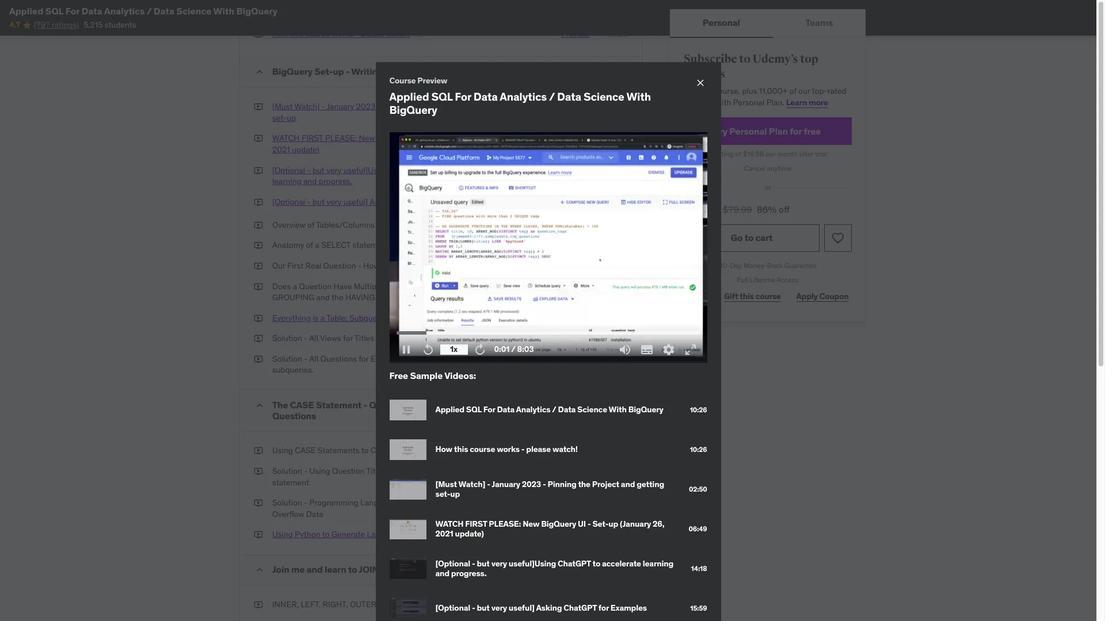 Task type: describe. For each thing, give the bounding box(es) containing it.
statement
[[316, 399, 361, 411]]

for inside course preview applied sql for data analytics / data science with bigquery
[[455, 90, 471, 103]]

set- inside button
[[428, 133, 443, 144]]

top
[[800, 52, 818, 66]]

1 small image from the top
[[254, 66, 265, 78]]

- inside solution - all questions for each tag, plus some more subqueries.
[[304, 354, 307, 364]]

0:01 / 8:03
[[494, 344, 534, 355]]

+
[[402, 564, 408, 576]]

plan.
[[766, 97, 784, 108]]

watch inside button
[[272, 133, 300, 144]]

4 xsmall image from the top
[[254, 197, 263, 208]]

wishlist image
[[831, 231, 845, 245]]

generate
[[331, 530, 365, 540]]

preview for 08:13
[[561, 530, 590, 540]]

sample
[[410, 370, 443, 381]]

5,215 students
[[84, 20, 136, 30]]

aggregations,
[[427, 281, 477, 292]]

top-
[[812, 86, 827, 96]]

data
[[381, 564, 400, 576]]

xsmall image for solution - using question titles and tags in our case statement
[[254, 466, 263, 478]]

using
[[445, 399, 469, 411]]

plus inside solution - all questions for each tag, plus some more subqueries.
[[407, 354, 422, 364]]

join
[[359, 564, 379, 576]]

using down the
[[272, 446, 293, 456]]

our inside solution - using question titles and tags in our case statement
[[431, 466, 443, 477]]

chatgpt right 8
[[558, 559, 591, 569]]

xsmall image for anatomy of a select statement
[[254, 240, 263, 251]]

pinning inside applied sql for data analytics / data science with bigquery dialog
[[548, 479, 576, 490]]

06:49 inside applied sql for data analytics / data science with bigquery dialog
[[689, 525, 707, 533]]

0 vertical spatial science
[[176, 5, 211, 17]]

our first real question - how many questions each tag has?
[[272, 261, 494, 271]]

question for real
[[323, 261, 356, 271]]

useful]using inside applied sql for data analytics / data science with bigquery dialog
[[509, 559, 556, 569]]

ui inside button
[[413, 133, 421, 144]]

course preview applied sql for data analytics / data science with bigquery
[[389, 75, 651, 117]]

[must watch] - january 2023 - pinning the project and getting set-up inside button
[[272, 101, 495, 123]]

update) inside applied sql for data analytics / data science with bigquery dialog
[[455, 529, 484, 539]]

course for how this course works - please watch! button
[[305, 29, 330, 39]]

14:39
[[609, 281, 628, 292]]

coupon
[[820, 291, 849, 302]]

asking inside applied sql for data analytics / data science with bigquery dialog
[[536, 603, 562, 614]]

gift this course link
[[721, 285, 784, 308]]

14:18 inside applied sql for data analytics / data science with bigquery dialog
[[691, 564, 707, 573]]

how this course works - please watch! button
[[272, 29, 410, 43]]

preview for 14:18
[[563, 165, 592, 175]]

course,
[[714, 86, 740, 96]]

and down [optional - but very useful] asking chatgpt for examples button
[[376, 220, 390, 230]]

0 horizontal spatial 14:18
[[610, 165, 628, 175]]

02:50 inside applied sql for data analytics / data science with bigquery dialog
[[689, 485, 707, 494]]

join
[[272, 564, 289, 576]]

0 vertical spatial with
[[213, 5, 234, 17]]

new inside button
[[359, 133, 375, 144]]

watch first please: new bigquery ui - set-up (january 26, 2021 update) inside button
[[272, 133, 498, 155]]

course inside applied sql for data analytics / data science with bigquery dialog
[[470, 445, 495, 455]]

to left join
[[348, 564, 357, 576]]

- inside dropdown button
[[346, 66, 350, 77]]

0 horizontal spatial for
[[65, 5, 80, 17]]

try personal plan for free link
[[684, 118, 852, 145]]

useful] inside applied sql for data analytics / data science with bigquery dialog
[[509, 603, 535, 614]]

12:56
[[609, 261, 628, 271]]

solution for solution - using question titles and tags in our case statement
[[272, 466, 302, 477]]

table:
[[326, 313, 347, 323]]

but inside button
[[312, 165, 324, 175]]

5 xsmall image from the top
[[254, 313, 263, 324]]

tables/columns
[[316, 220, 375, 230]]

nutshell
[[423, 600, 451, 610]]

2 small image from the top
[[254, 565, 265, 576]]

a inside does a question have multiple tags? more aggregations, grouping and the having
[[293, 281, 297, 292]]

does
[[272, 281, 291, 292]]

solution - all views for titles containing "python" - tricky!
[[272, 333, 478, 344]]

please: inside applied sql for data analytics / data science with bigquery dialog
[[489, 519, 521, 529]]

[must inside applied sql for data analytics / data science with bigquery dialog
[[435, 479, 457, 490]]

table
[[429, 313, 448, 323]]

26, inside button
[[486, 133, 498, 144]]

join's
[[378, 600, 401, 610]]

having
[[345, 292, 375, 303]]

close modal image
[[694, 77, 706, 89]]

the inside does a question have multiple tags? more aggregations, grouping and the having
[[332, 292, 343, 303]]

teams button
[[773, 9, 866, 37]]

all for questions
[[309, 354, 318, 364]]

containing
[[376, 333, 415, 344]]

ratings)
[[52, 20, 79, 30]]

case
[[396, 399, 417, 411]]

plan
[[769, 125, 788, 137]]

1 vertical spatial in
[[408, 600, 415, 610]]

and right me
[[307, 564, 323, 576]]

grouping
[[272, 292, 314, 303]]

writing for -
[[351, 66, 383, 77]]

right,
[[323, 600, 348, 610]]

lectures for join me and learn to join data + window/analytic functions
[[559, 565, 587, 575]]

up inside dropdown button
[[333, 66, 344, 77]]

the
[[272, 399, 288, 411]]

at
[[735, 150, 741, 159]]

2 horizontal spatial for
[[483, 405, 495, 415]]

plus inside 'get this course, plus 11,000+ of our top-rated courses, with personal plan.'
[[742, 86, 757, 96]]

personal inside personal button
[[703, 17, 740, 28]]

set- inside applied sql for data analytics / data science with bigquery dialog
[[435, 489, 450, 499]]

0 vertical spatial statement
[[352, 240, 389, 251]]

more inside solution - all questions for each tag, plus some more subqueries.
[[445, 354, 464, 364]]

teams
[[805, 17, 833, 28]]

0 vertical spatial 15:59
[[609, 197, 628, 207]]

ui inside applied sql for data analytics / data science with bigquery dialog
[[578, 519, 586, 529]]

1 vertical spatial how
[[363, 261, 379, 271]]

0 vertical spatial analytics
[[104, 5, 145, 17]]

(797 ratings)
[[34, 20, 79, 30]]

[optional - but very useful]using chatgpt to accelerate learning and progress. inside button
[[272, 165, 472, 187]]

2 vertical spatial analytics
[[516, 405, 550, 415]]

2023 inside button
[[356, 101, 375, 112]]

watch inside applied sql for data analytics / data science with bigquery dialog
[[435, 519, 464, 529]]

bigquery inside watch first please: new bigquery ui - set-up (january 26, 2021 update) button
[[377, 133, 411, 144]]

0 vertical spatial stack
[[401, 446, 421, 456]]

many
[[381, 261, 401, 271]]

pinning inside the [must watch] - january 2023 - pinning the project and getting set-up button
[[383, 101, 410, 112]]

bigquery set-up - writing our first queries! button
[[272, 66, 628, 78]]

• for join me and learn to join data + window/analytic functions
[[589, 565, 592, 575]]

share
[[687, 291, 709, 302]]

learning inside applied sql for data analytics / data science with bigquery dialog
[[643, 559, 673, 569]]

learning inside [optional - but very useful]using chatgpt to accelerate learning and progress. button
[[272, 176, 301, 187]]

1 xsmall image from the top
[[254, 133, 263, 144]]

4
[[565, 400, 569, 410]]

inner, left, right, outer join's - in a nutshell
[[272, 600, 451, 610]]

lectures for the case statement - quick case study  using stackoverflow questions
[[571, 400, 599, 410]]

january inside button
[[327, 101, 354, 112]]

2 vertical spatial with
[[609, 405, 627, 415]]

progress bar slider
[[396, 326, 700, 340]]

34min
[[606, 565, 628, 575]]

3 xsmall image from the top
[[254, 165, 263, 176]]

larger
[[367, 530, 390, 540]]

to inside subscribe to udemy's top courses
[[739, 52, 750, 66]]

0 vertical spatial overflow
[[423, 446, 455, 456]]

this inside button
[[290, 29, 304, 39]]

0 horizontal spatial first
[[287, 261, 303, 271]]

the inside the [must watch] - january 2023 - pinning the project and getting set-up button
[[412, 101, 424, 112]]

6 xsmall image from the top
[[254, 333, 263, 345]]

useful]using inside button
[[343, 165, 389, 175]]

using inside button
[[272, 530, 293, 540]]

xsmall image for does a question have multiple tags? more aggregations, grouping and the having
[[254, 281, 263, 292]]

classify
[[371, 446, 399, 456]]

after
[[799, 150, 814, 159]]

08:13
[[608, 530, 628, 540]]

common
[[394, 313, 427, 323]]

[optional - but very useful] asking chatgpt for examples inside applied sql for data analytics / data science with bigquery dialog
[[435, 603, 647, 614]]

to inside button
[[425, 165, 432, 175]]

0 horizontal spatial applied sql for data analytics / data science with bigquery
[[9, 5, 278, 17]]

case for statements
[[295, 446, 316, 456]]

0 vertical spatial each
[[441, 261, 459, 271]]

watch! inside applied sql for data analytics / data science with bigquery dialog
[[552, 445, 578, 455]]

full
[[737, 275, 748, 284]]

and
[[388, 466, 402, 477]]

course for "gift this course" link
[[756, 291, 781, 302]]

free
[[804, 125, 821, 137]]

2 xsmall image from the top
[[254, 101, 263, 113]]

starting
[[709, 150, 734, 159]]

starting at $16.58 per month after trial cancel anytime
[[709, 150, 827, 173]]

python
[[295, 530, 320, 540]]

and inside does a question have multiple tags? more aggregations, grouping and the having
[[316, 292, 330, 303]]

of for anatomy of a select statement
[[306, 240, 313, 251]]

works inside button
[[332, 29, 353, 39]]

$10.99
[[684, 203, 718, 216]]

tags
[[404, 466, 420, 477]]

this inside 'get this course, plus 11,000+ of our top-rated courses, with personal plan.'
[[699, 86, 712, 96]]

a left select
[[315, 240, 319, 251]]

0 horizontal spatial how this course works - please watch!
[[272, 29, 410, 39]]

writing for and
[[392, 220, 418, 230]]

solution for solution - programming language growth using stack overflow data
[[272, 498, 302, 508]]

to inside applied sql for data analytics / data science with bigquery dialog
[[593, 559, 600, 569]]

4.7
[[9, 20, 20, 30]]

subqueries.
[[272, 365, 314, 376]]

questions down the using
[[457, 446, 494, 456]]

left,
[[301, 600, 321, 610]]

- inside the case statement - quick case study  using stackoverflow questions
[[363, 399, 367, 411]]

but inside button
[[312, 197, 324, 207]]

0 vertical spatial titles
[[355, 333, 374, 344]]

to right python
[[322, 530, 330, 540]]

new inside applied sql for data analytics / data science with bigquery dialog
[[523, 519, 539, 529]]

1 xsmall image from the top
[[254, 29, 263, 40]]

$16.58
[[743, 150, 764, 159]]

0 horizontal spatial statements
[[318, 446, 359, 456]]

learn
[[786, 97, 807, 108]]

science inside course preview applied sql for data analytics / data science with bigquery
[[584, 90, 624, 103]]

0 vertical spatial 10:26
[[608, 29, 628, 39]]

free
[[389, 370, 408, 381]]

5,215
[[84, 20, 103, 30]]

very right window/analytic
[[491, 559, 507, 569]]

2023 inside applied sql for data analytics / data science with bigquery dialog
[[522, 479, 541, 490]]

with
[[716, 97, 731, 108]]

set- inside dropdown button
[[314, 66, 333, 77]]

subscribe
[[684, 52, 737, 66]]

apply coupon button
[[793, 285, 852, 308]]

for inside solution - all questions for each tag, plus some more subqueries.
[[359, 354, 369, 364]]

subqueries,
[[349, 313, 392, 323]]

question for using
[[332, 466, 365, 477]]

watch first please: new bigquery ui - set-up (january 26, 2021 update) inside applied sql for data analytics / data science with bigquery dialog
[[435, 519, 664, 539]]

bigquery set-up - writing our first queries!
[[272, 66, 460, 77]]

for inside dialog
[[598, 603, 609, 614]]

videos:
[[444, 370, 476, 381]]

0 vertical spatial more
[[809, 97, 828, 108]]

8
[[553, 565, 557, 575]]

gift this course
[[724, 291, 781, 302]]

first inside applied sql for data analytics / data science with bigquery dialog
[[465, 519, 487, 529]]

2021 inside button
[[272, 144, 290, 155]]

growth
[[398, 498, 425, 508]]

udemy's
[[753, 52, 798, 66]]

how this course works - please watch! inside applied sql for data analytics / data science with bigquery dialog
[[435, 445, 578, 455]]

a left nutshell on the bottom of page
[[417, 600, 421, 610]]

10:26 for watch!
[[690, 445, 707, 454]]

stackoverflow
[[471, 399, 534, 411]]

please: inside button
[[325, 133, 357, 144]]

26, inside applied sql for data analytics / data science with bigquery dialog
[[653, 519, 664, 529]]

update) inside button
[[292, 144, 319, 155]]

0 horizontal spatial our
[[272, 261, 285, 271]]

go
[[731, 232, 743, 244]]

chatgpt left 14:11
[[564, 603, 597, 614]]

queries!
[[424, 66, 460, 77]]

[optional - but very useful]using chatgpt to accelerate learning and progress. button
[[272, 165, 502, 187]]

per
[[766, 150, 776, 159]]

personal inside 'get this course, plus 11,000+ of our top-rated courses, with personal plan.'
[[733, 97, 764, 108]]

progress. inside button
[[319, 176, 352, 187]]

anatomy of a select statement
[[272, 240, 389, 251]]

please inside applied sql for data analytics / data science with bigquery dialog
[[526, 445, 551, 455]]

using inside solution - programming language growth using stack overflow data
[[426, 498, 447, 508]]



Task type: locate. For each thing, give the bounding box(es) containing it.
analytics inside course preview applied sql for data analytics / data science with bigquery
[[500, 90, 547, 103]]

in inside solution - using question titles and tags in our case statement
[[422, 466, 429, 477]]

question up have
[[323, 261, 356, 271]]

(january inside applied sql for data analytics / data science with bigquery dialog
[[620, 519, 651, 529]]

2 vertical spatial personal
[[729, 125, 767, 137]]

1 vertical spatial our
[[272, 261, 285, 271]]

learning
[[272, 176, 301, 187], [643, 559, 673, 569]]

for up queries
[[431, 197, 440, 207]]

[optional
[[272, 165, 305, 175], [272, 197, 305, 207], [435, 559, 470, 569], [435, 603, 470, 614]]

0 horizontal spatial 2021
[[272, 144, 290, 155]]

inner,
[[272, 600, 299, 610]]

0 horizontal spatial watch!
[[386, 29, 410, 39]]

overview
[[272, 220, 305, 230]]

- inside button
[[307, 165, 311, 175]]

please: up functions
[[489, 519, 521, 529]]

fullscreen image
[[683, 343, 697, 357]]

1 vertical spatial project
[[592, 479, 619, 490]]

a
[[315, 240, 319, 251], [293, 281, 297, 292], [320, 313, 325, 323], [417, 600, 421, 610]]

1 horizontal spatial watch!
[[552, 445, 578, 455]]

0 horizontal spatial writing
[[351, 66, 383, 77]]

learn more link
[[786, 97, 828, 108]]

very inside button
[[326, 165, 341, 175]]

and up nutshell on the bottom of page
[[435, 569, 449, 579]]

stack up tags
[[401, 446, 421, 456]]

0 horizontal spatial ui
[[413, 133, 421, 144]]

2 solution from the top
[[272, 354, 302, 364]]

go to cart button
[[684, 224, 820, 252]]

quick
[[369, 399, 394, 411]]

2 vertical spatial applied
[[435, 405, 464, 415]]

[optional - but very useful] asking chatgpt for examples down 8
[[435, 603, 647, 614]]

tab list
[[670, 9, 866, 38]]

set- down how this course works - please watch! button
[[314, 66, 333, 77]]

using inside solution - using question titles and tags in our case statement
[[309, 466, 330, 477]]

1 vertical spatial please
[[526, 445, 551, 455]]

0 horizontal spatial progress.
[[319, 176, 352, 187]]

tags?
[[384, 281, 405, 292]]

[optional - but very useful]using chatgpt to accelerate learning and progress. inside applied sql for data analytics / data science with bigquery dialog
[[435, 559, 673, 579]]

and down bigquery set-up - writing our first queries! dropdown button
[[453, 101, 467, 112]]

how this course works - please watch! down stackoverflow
[[435, 445, 578, 455]]

1 horizontal spatial •
[[601, 400, 604, 410]]

to right go
[[745, 232, 754, 244]]

with inside course preview applied sql for data analytics / data science with bigquery
[[626, 90, 651, 103]]

statements inside button
[[409, 530, 451, 540]]

the case statement - quick case study  using stackoverflow questions
[[272, 399, 534, 422]]

0 vertical spatial 2023
[[356, 101, 375, 112]]

1 vertical spatial watch!
[[552, 445, 578, 455]]

chatgpt inside button
[[390, 165, 423, 175]]

0 vertical spatial progress.
[[319, 176, 352, 187]]

tricky!
[[455, 333, 478, 344]]

1 horizontal spatial first
[[403, 66, 422, 77]]

0 vertical spatial statements
[[318, 446, 359, 456]]

progress. up tables/columns
[[319, 176, 352, 187]]

getting
[[469, 101, 495, 112], [637, 479, 664, 490]]

14:18
[[610, 165, 628, 175], [691, 564, 707, 573]]

0 vertical spatial how this course works - please watch!
[[272, 29, 410, 39]]

preview for 06:49
[[559, 133, 588, 144]]

of up real
[[306, 240, 313, 251]]

first left queries!
[[403, 66, 422, 77]]

first left real
[[287, 261, 303, 271]]

xsmall image for inner, left, right, outer join's - in a nutshell
[[254, 600, 263, 611]]

our inside 'get this course, plus 11,000+ of our top-rated courses, with personal plan.'
[[798, 86, 810, 96]]

personal down course,
[[733, 97, 764, 108]]

1 all from the top
[[309, 333, 318, 344]]

- inside solution - using question titles and tags in our case statement
[[304, 466, 307, 477]]

questions inside solution - all questions for each tag, plus some more subqueries.
[[320, 354, 357, 364]]

0 horizontal spatial pinning
[[383, 101, 410, 112]]

1 horizontal spatial accelerate
[[602, 559, 641, 569]]

watch] inside applied sql for data analytics / data science with bigquery dialog
[[458, 479, 485, 490]]

1 horizontal spatial in
[[422, 466, 429, 477]]

has?
[[476, 261, 494, 271]]

1 vertical spatial examples
[[611, 603, 647, 614]]

of for overview of tables/columns and writing queries
[[307, 220, 314, 230]]

2 vertical spatial science
[[577, 405, 607, 415]]

all inside solution - all questions for each tag, plus some more subqueries.
[[309, 354, 318, 364]]

using case statements to classify stack overflow questions
[[272, 446, 494, 456]]

0 vertical spatial 06:49
[[606, 133, 628, 144]]

subtitles image
[[640, 343, 654, 357]]

courses,
[[684, 97, 714, 108]]

to
[[739, 52, 750, 66], [425, 165, 432, 175], [745, 232, 754, 244], [361, 446, 369, 456], [322, 530, 330, 540], [593, 559, 600, 569], [348, 564, 357, 576]]

1 horizontal spatial watch
[[435, 519, 464, 529]]

of inside 'get this course, plus 11,000+ of our top-rated courses, with personal plan.'
[[790, 86, 797, 96]]

and
[[453, 101, 467, 112], [303, 176, 317, 187], [376, 220, 390, 230], [316, 292, 330, 303], [621, 479, 635, 490], [307, 564, 323, 576], [435, 569, 449, 579]]

useful] down functions
[[509, 603, 535, 614]]

8 xsmall image from the top
[[254, 530, 263, 541]]

each left tag,
[[371, 354, 389, 364]]

new down the [must watch] - january 2023 - pinning the project and getting set-up button
[[359, 133, 375, 144]]

1 vertical spatial 02:50
[[689, 485, 707, 494]]

titles
[[355, 333, 374, 344], [366, 466, 386, 477]]

0 vertical spatial [optional - but very useful] asking chatgpt for examples
[[272, 197, 477, 207]]

preview for 15:59
[[562, 197, 590, 207]]

to left classify
[[361, 446, 369, 456]]

applied sql for data analytics / data science with bigquery dialog
[[376, 62, 721, 622]]

2021 inside applied sql for data analytics / data science with bigquery dialog
[[435, 529, 453, 539]]

asking
[[370, 197, 394, 207], [536, 603, 562, 614]]

xsmall image
[[254, 29, 263, 40], [254, 101, 263, 113], [254, 165, 263, 176], [254, 197, 263, 208], [254, 220, 263, 231], [254, 333, 263, 345], [254, 446, 263, 457], [254, 498, 263, 509]]

1 horizontal spatial [must
[[435, 479, 457, 490]]

1 horizontal spatial statement
[[352, 240, 389, 251]]

plus right course,
[[742, 86, 757, 96]]

writing inside bigquery set-up - writing our first queries! dropdown button
[[351, 66, 383, 77]]

course
[[305, 29, 330, 39], [756, 291, 781, 302], [470, 445, 495, 455]]

set- inside the [must watch] - january 2023 - pinning the project and getting set-up button
[[272, 113, 287, 123]]

getting inside applied sql for data analytics / data science with bigquery dialog
[[637, 479, 664, 490]]

question inside does a question have multiple tags? more aggregations, grouping and the having
[[299, 281, 332, 292]]

sql down queries!
[[431, 90, 453, 103]]

0 horizontal spatial plus
[[407, 354, 422, 364]]

useful]using
[[343, 165, 389, 175], [509, 559, 556, 569]]

1 horizontal spatial progress.
[[451, 569, 487, 579]]

xsmall image for our first real question - how many questions each tag has?
[[254, 261, 263, 272]]

please up bigquery set-up - writing our first queries!
[[361, 29, 384, 39]]

to left udemy's
[[739, 52, 750, 66]]

chatgpt up queries
[[396, 197, 429, 207]]

our up does
[[272, 261, 285, 271]]

9 xsmall image from the top
[[254, 600, 263, 611]]

2 horizontal spatial course
[[756, 291, 781, 302]]

1 vertical spatial science
[[584, 90, 624, 103]]

1 solution from the top
[[272, 333, 302, 344]]

1 vertical spatial 2023
[[522, 479, 541, 490]]

each
[[441, 261, 459, 271], [371, 354, 389, 364]]

1 vertical spatial progress.
[[451, 569, 487, 579]]

1 vertical spatial [must
[[435, 479, 457, 490]]

personal up $16.58
[[729, 125, 767, 137]]

titles inside solution - using question titles and tags in our case statement
[[366, 466, 386, 477]]

7 xsmall image from the top
[[254, 446, 263, 457]]

more
[[407, 281, 425, 292]]

0 vertical spatial in
[[422, 466, 429, 477]]

1 horizontal spatial each
[[441, 261, 459, 271]]

set- up 08:13
[[592, 519, 609, 529]]

0 vertical spatial [must
[[272, 101, 293, 112]]

chatgpt down watch first please: new bigquery ui - set-up (january 26, 2021 update) button in the top of the page
[[390, 165, 423, 175]]

everything is a table: subqueries, common table expressions
[[272, 313, 493, 323]]

new up functions
[[523, 519, 539, 529]]

11:57
[[611, 333, 628, 344]]

pause image
[[399, 343, 413, 357]]

learn more
[[786, 97, 828, 108]]

plus right tag,
[[407, 354, 422, 364]]

solution
[[272, 333, 302, 344], [272, 354, 302, 364], [272, 466, 302, 477], [272, 498, 302, 508]]

in
[[422, 466, 429, 477], [408, 600, 415, 610]]

using python to generate larger sql statements (optional)
[[272, 530, 488, 540]]

case for statement
[[290, 399, 314, 411]]

for down solution - all views for titles containing "python" - tricky!
[[359, 354, 369, 364]]

0 horizontal spatial applied
[[9, 5, 43, 17]]

our up the learn more link
[[798, 86, 810, 96]]

apply coupon
[[796, 291, 849, 302]]

0 vertical spatial applied
[[9, 5, 43, 17]]

questions up the more
[[403, 261, 439, 271]]

2 all from the top
[[309, 354, 318, 364]]

mute image
[[618, 343, 632, 357]]

go to cart
[[731, 232, 773, 244]]

sql
[[45, 5, 63, 17], [431, 90, 453, 103], [466, 405, 482, 415], [392, 530, 408, 540]]

1x button
[[440, 340, 468, 359]]

very down functions
[[491, 603, 507, 614]]

please down stackoverflow
[[526, 445, 551, 455]]

window/analytic
[[409, 564, 483, 576]]

trial
[[815, 150, 827, 159]]

[optional - but very useful] asking chatgpt for examples
[[272, 197, 477, 207], [435, 603, 647, 614]]

xsmall image
[[254, 133, 263, 144], [254, 240, 263, 251], [254, 261, 263, 272], [254, 281, 263, 292], [254, 313, 263, 324], [254, 354, 263, 365], [254, 466, 263, 478], [254, 530, 263, 541], [254, 600, 263, 611]]

1 horizontal spatial works
[[497, 445, 520, 455]]

0 horizontal spatial each
[[371, 354, 389, 364]]

our up the [must watch] - january 2023 - pinning the project and getting set-up button
[[385, 66, 401, 77]]

solution for solution - all views for titles containing "python" - tricky!
[[272, 333, 302, 344]]

xsmall image for solution - all questions for each tag, plus some more subqueries.
[[254, 354, 263, 365]]

0 vertical spatial of
[[790, 86, 797, 96]]

money-
[[744, 261, 767, 270]]

all left views
[[309, 333, 318, 344]]

1 horizontal spatial learning
[[643, 559, 673, 569]]

1 vertical spatial overflow
[[272, 509, 304, 520]]

1 vertical spatial watch first please: new bigquery ui - set-up (january 26, 2021 update)
[[435, 519, 664, 539]]

1 horizontal spatial project
[[592, 479, 619, 490]]

statements up solution - using question titles and tags in our case statement
[[318, 446, 359, 456]]

applied inside course preview applied sql for data analytics / data science with bigquery
[[389, 90, 429, 103]]

personal up subscribe
[[703, 17, 740, 28]]

more
[[809, 97, 828, 108], [445, 354, 464, 364]]

10:26
[[608, 29, 628, 39], [690, 406, 707, 414], [690, 445, 707, 454]]

watch! down 4
[[552, 445, 578, 455]]

statements down growth on the bottom left of page
[[409, 530, 451, 540]]

course inside button
[[305, 29, 330, 39]]

0 vertical spatial case
[[290, 399, 314, 411]]

with
[[213, 5, 234, 17], [626, 90, 651, 103], [609, 405, 627, 415]]

0 horizontal spatial new
[[359, 133, 375, 144]]

me
[[291, 564, 305, 576]]

sql right larger
[[392, 530, 408, 540]]

solution - all questions for each tag, plus some more subqueries.
[[272, 354, 464, 376]]

for up 'ratings)'
[[65, 5, 80, 17]]

watch first please: new bigquery ui - set-up (january 26, 2021 update) up 8
[[435, 519, 664, 539]]

1 horizontal spatial new
[[523, 519, 539, 529]]

applied down "videos:"
[[435, 405, 464, 415]]

outer
[[350, 600, 377, 610]]

applied up 4.7
[[9, 5, 43, 17]]

gift
[[724, 291, 738, 302]]

january inside applied sql for data analytics / data science with bigquery dialog
[[492, 479, 520, 490]]

chatgpt inside button
[[396, 197, 429, 207]]

5 xsmall image from the top
[[254, 220, 263, 231]]

please inside button
[[361, 29, 384, 39]]

[must inside button
[[272, 101, 293, 112]]

stack up (optional)
[[449, 498, 470, 508]]

sql inside course preview applied sql for data analytics / data science with bigquery
[[431, 90, 453, 103]]

solution for solution - all questions for each tag, plus some more subqueries.
[[272, 354, 302, 364]]

0 horizontal spatial project
[[426, 101, 451, 112]]

works inside applied sql for data analytics / data science with bigquery dialog
[[497, 445, 520, 455]]

how
[[272, 29, 288, 39], [363, 261, 379, 271], [435, 445, 452, 455]]

- inside solution - programming language growth using stack overflow data
[[304, 498, 307, 508]]

month
[[777, 150, 797, 159]]

3 xsmall image from the top
[[254, 261, 263, 272]]

overflow
[[423, 446, 455, 456], [272, 509, 304, 520]]

question inside solution - using question titles and tags in our case statement
[[332, 466, 365, 477]]

0 horizontal spatial useful]
[[343, 197, 368, 207]]

(january inside button
[[455, 133, 484, 144]]

watch first please: new bigquery ui - set-up (january 26, 2021 update) down the [must watch] - january 2023 - pinning the project and getting set-up button
[[272, 133, 498, 155]]

small image
[[254, 66, 265, 78], [254, 565, 265, 576]]

08:03
[[606, 313, 628, 323]]

2 horizontal spatial applied
[[435, 405, 464, 415]]

1 horizontal spatial getting
[[637, 479, 664, 490]]

examples up queries
[[442, 197, 477, 207]]

watch]
[[294, 101, 320, 112], [458, 479, 485, 490]]

0 horizontal spatial course
[[305, 29, 330, 39]]

bigquery
[[236, 5, 278, 17], [272, 66, 312, 77], [389, 103, 437, 117], [377, 133, 411, 144], [628, 405, 663, 415], [541, 519, 576, 529]]

1 vertical spatial more
[[445, 354, 464, 364]]

each inside solution - all questions for each tag, plus some more subqueries.
[[371, 354, 389, 364]]

works up bigquery set-up - writing our first queries!
[[332, 29, 353, 39]]

for down bigquery set-up - writing our first queries! dropdown button
[[455, 90, 471, 103]]

settings image
[[662, 343, 675, 357]]

tab list containing personal
[[670, 9, 866, 38]]

solution inside solution - programming language growth using stack overflow data
[[272, 498, 302, 508]]

1 vertical spatial small image
[[254, 565, 265, 576]]

anytime
[[767, 164, 792, 173]]

all for views
[[309, 333, 318, 344]]

each left tag
[[441, 261, 459, 271]]

6 xsmall image from the top
[[254, 354, 263, 365]]

titles left and
[[366, 466, 386, 477]]

accelerate inside applied sql for data analytics / data science with bigquery dialog
[[602, 559, 641, 569]]

0 vertical spatial pinning
[[383, 101, 410, 112]]

[optional - but very useful] asking chatgpt for examples up overview of tables/columns and writing queries
[[272, 197, 477, 207]]

examples inside applied sql for data analytics / data science with bigquery dialog
[[611, 603, 647, 614]]

first inside button
[[302, 133, 323, 144]]

4 solution from the top
[[272, 498, 302, 508]]

our inside dropdown button
[[385, 66, 401, 77]]

does a question have multiple tags? more aggregations, grouping and the having
[[272, 281, 477, 303]]

the
[[412, 101, 424, 112], [332, 292, 343, 303], [578, 479, 590, 490]]

/
[[147, 5, 152, 17], [549, 90, 555, 103], [511, 344, 515, 355], [552, 405, 556, 415]]

in right the join's
[[408, 600, 415, 610]]

asking down [optional - but very useful]using chatgpt to accelerate learning and progress. button at the left of page
[[370, 197, 394, 207]]

1 horizontal spatial 2021
[[435, 529, 453, 539]]

• left 1hr
[[589, 565, 592, 575]]

1 vertical spatial the
[[332, 292, 343, 303]]

watch] inside button
[[294, 101, 320, 112]]

update)
[[292, 144, 319, 155], [455, 529, 484, 539]]

progress.
[[319, 176, 352, 187], [451, 569, 487, 579]]

personal
[[703, 17, 740, 28], [733, 97, 764, 108], [729, 125, 767, 137]]

1 horizontal spatial the
[[412, 101, 424, 112]]

tag,
[[390, 354, 405, 364]]

preview inside course preview applied sql for data analytics / data science with bigquery
[[417, 75, 447, 86]]

4 xsmall image from the top
[[254, 281, 263, 292]]

for right the using
[[483, 405, 495, 415]]

for right views
[[343, 333, 353, 344]]

0 vertical spatial first
[[403, 66, 422, 77]]

set- inside applied sql for data analytics / data science with bigquery dialog
[[592, 519, 609, 529]]

0 vertical spatial useful]using
[[343, 165, 389, 175]]

writing left queries
[[392, 220, 418, 230]]

bigquery inside bigquery set-up - writing our first queries! dropdown button
[[272, 66, 312, 77]]

8 xsmall image from the top
[[254, 498, 263, 509]]

very inside button
[[326, 197, 341, 207]]

personal button
[[670, 9, 773, 37]]

case inside the case statement - quick case study  using stackoverflow questions
[[290, 399, 314, 411]]

everything
[[272, 313, 311, 323]]

7 xsmall image from the top
[[254, 466, 263, 478]]

0 horizontal spatial getting
[[469, 101, 495, 112]]

1 vertical spatial getting
[[637, 479, 664, 490]]

very up [optional - but very useful] asking chatgpt for examples button
[[326, 165, 341, 175]]

in right tags
[[422, 466, 429, 477]]

bigquery inside course preview applied sql for data analytics / data science with bigquery
[[389, 103, 437, 117]]

day
[[730, 261, 742, 270]]

0 horizontal spatial 02:50
[[606, 101, 628, 112]]

ui down the [must watch] - january 2023 - pinning the project and getting set-up button
[[413, 133, 421, 144]]

watch! up course
[[386, 29, 410, 39]]

small image
[[254, 400, 265, 412]]

1 horizontal spatial please:
[[489, 519, 521, 529]]

stack inside solution - programming language growth using stack overflow data
[[449, 498, 470, 508]]

asking down 8
[[536, 603, 562, 614]]

using up the programming
[[309, 466, 330, 477]]

a inside button
[[320, 313, 325, 323]]

preview for 10:26
[[561, 29, 590, 39]]

how this course works - please watch! up bigquery set-up - writing our first queries!
[[272, 29, 410, 39]]

0 vertical spatial set-
[[272, 113, 287, 123]]

0 vertical spatial please:
[[325, 133, 357, 144]]

accelerate inside button
[[434, 165, 472, 175]]

30-day money-back guarantee full lifetime access
[[719, 261, 817, 284]]

15:59 inside applied sql for data analytics / data science with bigquery dialog
[[690, 604, 707, 613]]

0:01
[[494, 344, 510, 355]]

1 horizontal spatial how this course works - please watch!
[[435, 445, 578, 455]]

0 horizontal spatial [must
[[272, 101, 293, 112]]

0 horizontal spatial asking
[[370, 197, 394, 207]]

sql up (797 ratings)
[[45, 5, 63, 17]]

1 horizontal spatial course
[[470, 445, 495, 455]]

cart
[[756, 232, 773, 244]]

views
[[320, 333, 341, 344]]

statement inside solution - using question titles and tags in our case statement
[[272, 478, 309, 488]]

useful] up overview of tables/columns and writing queries
[[343, 197, 368, 207]]

0 vertical spatial all
[[309, 333, 318, 344]]

0 vertical spatial new
[[359, 133, 375, 144]]

30-
[[719, 261, 730, 270]]

titles down subqueries,
[[355, 333, 374, 344]]

• left 54min at the right bottom of page
[[601, 400, 604, 410]]

question down real
[[299, 281, 332, 292]]

free sample videos:
[[389, 370, 476, 381]]

1 vertical spatial of
[[307, 220, 314, 230]]

2 horizontal spatial how
[[435, 445, 452, 455]]

overflow down study
[[423, 446, 455, 456]]

questions right small image
[[272, 411, 316, 422]]

lectures right 4
[[571, 400, 599, 410]]

applied sql for data analytics / data science with bigquery inside dialog
[[435, 405, 663, 415]]

how inside applied sql for data analytics / data science with bigquery dialog
[[435, 445, 452, 455]]

1 vertical spatial please:
[[489, 519, 521, 529]]

writing
[[351, 66, 383, 77], [392, 220, 418, 230]]

sql inside using python to generate larger sql statements (optional) button
[[392, 530, 408, 540]]

back
[[767, 261, 783, 270]]

to left 34min at the right of page
[[593, 559, 600, 569]]

2 vertical spatial question
[[332, 466, 365, 477]]

2 xsmall image from the top
[[254, 240, 263, 251]]

1hr
[[594, 565, 604, 575]]

lifetime
[[750, 275, 775, 284]]

progress. down (optional)
[[451, 569, 487, 579]]

• for the case statement - quick case study  using stackoverflow questions
[[601, 400, 604, 410]]

apply
[[796, 291, 818, 302]]

statement down overview of tables/columns and writing queries
[[352, 240, 389, 251]]

$10.99 $79.99 86% off
[[684, 203, 790, 216]]

for left 14:11
[[598, 603, 609, 614]]

0 horizontal spatial accelerate
[[434, 165, 472, 175]]

0 vertical spatial the
[[412, 101, 424, 112]]

1 horizontal spatial useful]using
[[509, 559, 556, 569]]

set- down the [must watch] - january 2023 - pinning the project and getting set-up button
[[428, 133, 443, 144]]

all up subqueries.
[[309, 354, 318, 364]]

rewind 5 seconds image
[[421, 343, 435, 357]]

1 vertical spatial 26,
[[653, 519, 664, 529]]

applied sql for data analytics / data science with bigquery
[[9, 5, 278, 17], [435, 405, 663, 415]]

watch first please: new bigquery ui - set-up (january 26, 2021 update)
[[272, 133, 498, 155], [435, 519, 664, 539]]

1 vertical spatial applied
[[389, 90, 429, 103]]

using right growth on the bottom left of page
[[426, 498, 447, 508]]

sql down "videos:"
[[466, 405, 482, 415]]

3 solution from the top
[[272, 466, 302, 477]]

2 vertical spatial how
[[435, 445, 452, 455]]

[optional inside button
[[272, 165, 305, 175]]

1 vertical spatial [optional - but very useful]using chatgpt to accelerate learning and progress.
[[435, 559, 673, 579]]

and inside button
[[453, 101, 467, 112]]

overview of tables/columns and writing queries
[[272, 220, 448, 230]]

1 horizontal spatial stack
[[449, 498, 470, 508]]

a up grouping
[[293, 281, 297, 292]]

10:26 for data
[[690, 406, 707, 414]]

personal inside try personal plan for free link
[[729, 125, 767, 137]]

and up 08:13
[[621, 479, 635, 490]]

overflow inside solution - programming language growth using stack overflow data
[[272, 509, 304, 520]]

of up learn
[[790, 86, 797, 96]]

0 vertical spatial project
[[426, 101, 451, 112]]

for left free
[[790, 125, 802, 137]]

0 vertical spatial watch]
[[294, 101, 320, 112]]

for
[[65, 5, 80, 17], [455, 90, 471, 103], [483, 405, 495, 415]]

/ inside course preview applied sql for data analytics / data science with bigquery
[[549, 90, 555, 103]]

learning up overview
[[272, 176, 301, 187]]

1 horizontal spatial pinning
[[548, 479, 576, 490]]

1 vertical spatial january
[[492, 479, 520, 490]]

set-
[[272, 113, 287, 123], [435, 489, 450, 499]]

and up is
[[316, 292, 330, 303]]

data inside solution - programming language growth using stack overflow data
[[306, 509, 323, 520]]

project down queries!
[[426, 101, 451, 112]]

1 horizontal spatial our
[[798, 86, 810, 96]]

lectures right 8
[[559, 565, 587, 575]]

0 horizontal spatial •
[[589, 565, 592, 575]]

forward 5 seconds image
[[473, 343, 487, 357]]

0 horizontal spatial set-
[[272, 113, 287, 123]]

up
[[333, 66, 344, 77], [287, 113, 296, 123], [443, 133, 453, 144], [450, 489, 460, 499], [608, 519, 618, 529]]

the inside applied sql for data analytics / data science with bigquery dialog
[[578, 479, 590, 490]]

0 horizontal spatial set-
[[314, 66, 333, 77]]

works down stackoverflow
[[497, 445, 520, 455]]

questions down views
[[320, 354, 357, 364]]



Task type: vqa. For each thing, say whether or not it's contained in the screenshot.


